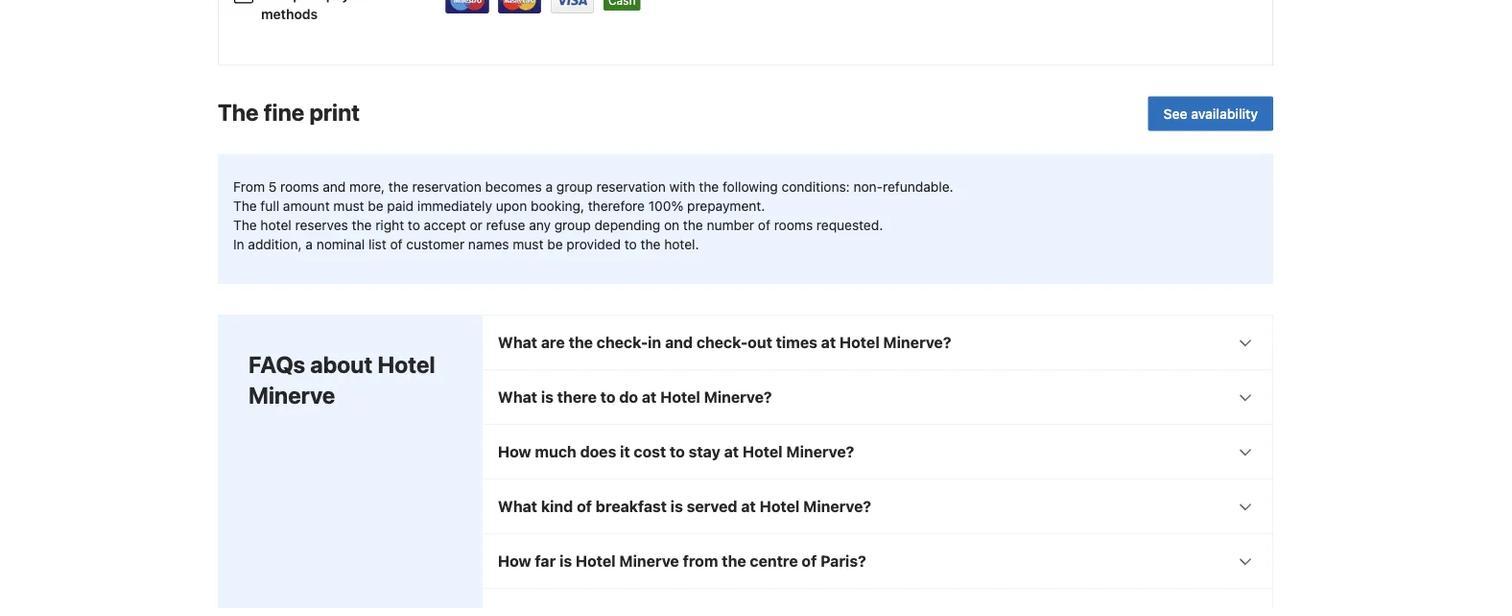 Task type: describe. For each thing, give the bounding box(es) containing it.
the fine print
[[218, 99, 360, 125]]

becomes
[[485, 179, 542, 195]]

from
[[683, 552, 718, 571]]

provided
[[567, 237, 621, 252]]

customer
[[406, 237, 465, 252]]

list
[[369, 237, 387, 252]]

minerve inside faqs about hotel minerve
[[249, 382, 335, 409]]

minerve inside "how far is hotel minerve from the centre of paris?" dropdown button
[[619, 552, 679, 571]]

the down depending
[[641, 237, 661, 252]]

to down paid
[[408, 217, 420, 233]]

and inside from 5 rooms and more, the reservation becomes a group reservation with the following conditions: non-refundable. the full amount must be paid immediately upon booking, therefore 100% prepayment. the hotel reserves the right to accept or refuse any group depending on the number of rooms requested. in addition, a nominal list of customer names must be provided to the hotel.
[[323, 179, 346, 195]]

1 horizontal spatial rooms
[[774, 217, 813, 233]]

what is there to do at hotel minerve? button
[[483, 371, 1273, 424]]

what kind of breakfast is served at hotel minerve?
[[498, 498, 871, 516]]

of left paris?
[[802, 552, 817, 571]]

0 vertical spatial is
[[541, 388, 554, 407]]

5
[[269, 179, 277, 195]]

it
[[620, 443, 630, 461]]

refuse
[[486, 217, 525, 233]]

right
[[375, 217, 404, 233]]

availability
[[1191, 106, 1258, 122]]

addition,
[[248, 237, 302, 252]]

depending
[[595, 217, 660, 233]]

therefore
[[588, 198, 645, 214]]

how for how far is hotel minerve from the centre of paris?
[[498, 552, 531, 571]]

about
[[310, 351, 373, 378]]

0 vertical spatial the
[[218, 99, 259, 125]]

do
[[619, 388, 638, 407]]

from
[[233, 179, 265, 195]]

hotel
[[261, 217, 291, 233]]

how for how much does it cost to stay at hotel minerve?
[[498, 443, 531, 461]]

see
[[1164, 106, 1188, 122]]

to down depending
[[625, 237, 637, 252]]

0 horizontal spatial a
[[306, 237, 313, 252]]

how far is hotel minerve from the centre of paris?
[[498, 552, 866, 571]]

hotel up the centre
[[760, 498, 800, 516]]

what for what is there to do at hotel minerve?
[[498, 388, 538, 407]]

minerve? inside what are the check-in and check-out times at hotel minerve? dropdown button
[[883, 334, 952, 352]]

what kind of breakfast is served at hotel minerve? button
[[483, 480, 1273, 534]]

2 vertical spatial the
[[233, 217, 257, 233]]

of right 'list'
[[390, 237, 403, 252]]

the right are
[[569, 334, 593, 352]]

1 vertical spatial is
[[671, 498, 683, 516]]

accepted
[[261, 0, 323, 2]]

accordion control element
[[482, 315, 1274, 608]]

hotel up the what is there to do at hotel minerve? dropdown button
[[840, 334, 880, 352]]

much
[[535, 443, 577, 461]]

prepayment.
[[687, 198, 765, 214]]

immediately
[[417, 198, 492, 214]]

the right on
[[683, 217, 703, 233]]

amount
[[283, 198, 330, 214]]

of right kind
[[577, 498, 592, 516]]

full
[[261, 198, 279, 214]]

hotel.
[[664, 237, 699, 252]]

to inside the what is there to do at hotel minerve? dropdown button
[[600, 388, 616, 407]]

at right stay
[[724, 443, 739, 461]]

centre
[[750, 552, 798, 571]]

are
[[541, 334, 565, 352]]

1 check- from the left
[[597, 334, 648, 352]]

of right number
[[758, 217, 771, 233]]

paris?
[[821, 552, 866, 571]]

what for what kind of breakfast is served at hotel minerve?
[[498, 498, 538, 516]]

mastercard image
[[498, 0, 542, 13]]

at right times
[[821, 334, 836, 352]]

far
[[535, 552, 556, 571]]

hotel right stay
[[743, 443, 783, 461]]

in
[[233, 237, 244, 252]]

what are the check-in and check-out times at hotel minerve?
[[498, 334, 952, 352]]



Task type: locate. For each thing, give the bounding box(es) containing it.
the up paid
[[389, 179, 409, 195]]

how much does it cost to stay at hotel minerve?
[[498, 443, 854, 461]]

to inside how much does it cost to stay at hotel minerve? dropdown button
[[670, 443, 685, 461]]

must down more,
[[333, 198, 364, 214]]

1 horizontal spatial minerve
[[619, 552, 679, 571]]

be down any
[[547, 237, 563, 252]]

1 vertical spatial how
[[498, 552, 531, 571]]

hotel inside faqs about hotel minerve
[[378, 351, 435, 378]]

the
[[389, 179, 409, 195], [699, 179, 719, 195], [352, 217, 372, 233], [683, 217, 703, 233], [641, 237, 661, 252], [569, 334, 593, 352], [722, 552, 746, 571]]

2 horizontal spatial is
[[671, 498, 683, 516]]

paid
[[387, 198, 414, 214]]

check- up do in the left bottom of the page
[[597, 334, 648, 352]]

refundable.
[[883, 179, 954, 195]]

in
[[648, 334, 661, 352]]

the left 'fine'
[[218, 99, 259, 125]]

what left are
[[498, 334, 538, 352]]

group
[[557, 179, 593, 195], [555, 217, 591, 233]]

a
[[546, 179, 553, 195], [306, 237, 313, 252]]

must down any
[[513, 237, 544, 252]]

kind
[[541, 498, 573, 516]]

requested.
[[817, 217, 883, 233]]

served
[[687, 498, 738, 516]]

1 vertical spatial minerve
[[619, 552, 679, 571]]

must
[[333, 198, 364, 214], [513, 237, 544, 252]]

2 what from the top
[[498, 388, 538, 407]]

methods
[[261, 6, 318, 21]]

a down reserves
[[306, 237, 313, 252]]

1 horizontal spatial is
[[560, 552, 572, 571]]

at right do in the left bottom of the page
[[642, 388, 657, 407]]

reservation up immediately
[[412, 179, 482, 195]]

be
[[368, 198, 384, 214], [547, 237, 563, 252]]

upon
[[496, 198, 527, 214]]

rooms down conditions:
[[774, 217, 813, 233]]

maestro image
[[445, 0, 489, 13]]

accepted payment methods and conditions element
[[234, 0, 1257, 20]]

print
[[309, 99, 360, 125]]

and
[[323, 179, 346, 195], [665, 334, 693, 352]]

visa image
[[551, 0, 595, 13]]

the up 'list'
[[352, 217, 372, 233]]

3 what from the top
[[498, 498, 538, 516]]

1 vertical spatial and
[[665, 334, 693, 352]]

cost
[[634, 443, 666, 461]]

out
[[748, 334, 772, 352]]

breakfast
[[596, 498, 667, 516]]

see availability button
[[1148, 97, 1274, 131]]

1 vertical spatial a
[[306, 237, 313, 252]]

fine
[[264, 99, 305, 125]]

the right from
[[722, 552, 746, 571]]

any
[[529, 217, 551, 233]]

payment
[[326, 0, 383, 2]]

rooms up amount
[[280, 179, 319, 195]]

the up in
[[233, 217, 257, 233]]

at
[[821, 334, 836, 352], [642, 388, 657, 407], [724, 443, 739, 461], [741, 498, 756, 516]]

following
[[723, 179, 778, 195]]

0 vertical spatial minerve
[[249, 382, 335, 409]]

what are the check-in and check-out times at hotel minerve? button
[[483, 316, 1273, 370]]

0 vertical spatial rooms
[[280, 179, 319, 195]]

1 reservation from the left
[[412, 179, 482, 195]]

1 vertical spatial the
[[233, 198, 257, 214]]

1 how from the top
[[498, 443, 531, 461]]

check-
[[597, 334, 648, 352], [697, 334, 748, 352]]

and left more,
[[323, 179, 346, 195]]

minerve left from
[[619, 552, 679, 571]]

faqs about hotel minerve
[[249, 351, 435, 409]]

with
[[669, 179, 695, 195]]

2 check- from the left
[[697, 334, 748, 352]]

be down more,
[[368, 198, 384, 214]]

0 vertical spatial group
[[557, 179, 593, 195]]

times
[[776, 334, 818, 352]]

is
[[541, 388, 554, 407], [671, 498, 683, 516], [560, 552, 572, 571]]

0 horizontal spatial check-
[[597, 334, 648, 352]]

100%
[[649, 198, 684, 214]]

reservation
[[412, 179, 482, 195], [597, 179, 666, 195]]

rooms
[[280, 179, 319, 195], [774, 217, 813, 233]]

what is there to do at hotel minerve?
[[498, 388, 772, 407]]

is left "there"
[[541, 388, 554, 407]]

how left far
[[498, 552, 531, 571]]

minerve? down "what are the check-in and check-out times at hotel minerve?"
[[704, 388, 772, 407]]

the up prepayment.
[[699, 179, 719, 195]]

non-
[[854, 179, 883, 195]]

minerve
[[249, 382, 335, 409], [619, 552, 679, 571]]

how much does it cost to stay at hotel minerve? button
[[483, 425, 1273, 479]]

0 vertical spatial must
[[333, 198, 364, 214]]

what for what are the check-in and check-out times at hotel minerve?
[[498, 334, 538, 352]]

1 vertical spatial be
[[547, 237, 563, 252]]

2 vertical spatial is
[[560, 552, 572, 571]]

the down "from"
[[233, 198, 257, 214]]

2 how from the top
[[498, 552, 531, 571]]

1 horizontal spatial and
[[665, 334, 693, 352]]

and right in
[[665, 334, 693, 352]]

0 horizontal spatial must
[[333, 198, 364, 214]]

hotel right about
[[378, 351, 435, 378]]

hotel right do in the left bottom of the page
[[660, 388, 700, 407]]

0 horizontal spatial and
[[323, 179, 346, 195]]

does
[[580, 443, 616, 461]]

is right far
[[560, 552, 572, 571]]

check- right in
[[697, 334, 748, 352]]

1 what from the top
[[498, 334, 538, 352]]

0 horizontal spatial minerve
[[249, 382, 335, 409]]

is left served at the left of page
[[671, 498, 683, 516]]

from 5 rooms and more, the reservation becomes a group reservation with the following conditions: non-refundable. the full amount must be paid immediately upon booking, therefore 100% prepayment. the hotel reserves the right to accept or refuse any group depending on the number of rooms requested. in addition, a nominal list of customer names must be provided to the hotel.
[[233, 179, 954, 252]]

2 reservation from the left
[[597, 179, 666, 195]]

1 vertical spatial group
[[555, 217, 591, 233]]

hotel
[[840, 334, 880, 352], [378, 351, 435, 378], [660, 388, 700, 407], [743, 443, 783, 461], [760, 498, 800, 516], [576, 552, 616, 571]]

names
[[468, 237, 509, 252]]

number
[[707, 217, 754, 233]]

the
[[218, 99, 259, 125], [233, 198, 257, 214], [233, 217, 257, 233]]

1 vertical spatial what
[[498, 388, 538, 407]]

0 horizontal spatial reservation
[[412, 179, 482, 195]]

0 vertical spatial a
[[546, 179, 553, 195]]

0 vertical spatial how
[[498, 443, 531, 461]]

conditions:
[[782, 179, 850, 195]]

2 vertical spatial what
[[498, 498, 538, 516]]

more,
[[349, 179, 385, 195]]

1 horizontal spatial a
[[546, 179, 553, 195]]

0 horizontal spatial is
[[541, 388, 554, 407]]

0 vertical spatial be
[[368, 198, 384, 214]]

group up booking,
[[557, 179, 593, 195]]

minerve? up paris?
[[803, 498, 871, 516]]

accept
[[424, 217, 466, 233]]

1 horizontal spatial be
[[547, 237, 563, 252]]

what left "there"
[[498, 388, 538, 407]]

to
[[408, 217, 420, 233], [625, 237, 637, 252], [600, 388, 616, 407], [670, 443, 685, 461]]

1 vertical spatial must
[[513, 237, 544, 252]]

minerve down faqs
[[249, 382, 335, 409]]

minerve? down the what is there to do at hotel minerve? dropdown button
[[786, 443, 854, 461]]

0 horizontal spatial be
[[368, 198, 384, 214]]

minerve? inside what kind of breakfast is served at hotel minerve? dropdown button
[[803, 498, 871, 516]]

group down booking,
[[555, 217, 591, 233]]

to left do in the left bottom of the page
[[600, 388, 616, 407]]

see availability
[[1164, 106, 1258, 122]]

minerve? up the what is there to do at hotel minerve? dropdown button
[[883, 334, 952, 352]]

reserves
[[295, 217, 348, 233]]

0 horizontal spatial rooms
[[280, 179, 319, 195]]

there
[[557, 388, 597, 407]]

stay
[[689, 443, 721, 461]]

how
[[498, 443, 531, 461], [498, 552, 531, 571]]

1 vertical spatial rooms
[[774, 217, 813, 233]]

0 vertical spatial and
[[323, 179, 346, 195]]

minerve? inside the what is there to do at hotel minerve? dropdown button
[[704, 388, 772, 407]]

of
[[758, 217, 771, 233], [390, 237, 403, 252], [577, 498, 592, 516], [802, 552, 817, 571]]

1 horizontal spatial check-
[[697, 334, 748, 352]]

1 horizontal spatial reservation
[[597, 179, 666, 195]]

minerve? inside how much does it cost to stay at hotel minerve? dropdown button
[[786, 443, 854, 461]]

booking,
[[531, 198, 584, 214]]

or
[[470, 217, 483, 233]]

accepted payment methods
[[261, 0, 383, 21]]

faqs
[[249, 351, 305, 378]]

how far is hotel minerve from the centre of paris? button
[[483, 535, 1273, 588]]

a up booking,
[[546, 179, 553, 195]]

minerve?
[[883, 334, 952, 352], [704, 388, 772, 407], [786, 443, 854, 461], [803, 498, 871, 516]]

reservation up therefore
[[597, 179, 666, 195]]

nominal
[[316, 237, 365, 252]]

hotel right far
[[576, 552, 616, 571]]

at right served at the left of page
[[741, 498, 756, 516]]

on
[[664, 217, 680, 233]]

what left kind
[[498, 498, 538, 516]]

what
[[498, 334, 538, 352], [498, 388, 538, 407], [498, 498, 538, 516]]

to left stay
[[670, 443, 685, 461]]

how left much
[[498, 443, 531, 461]]

0 vertical spatial what
[[498, 334, 538, 352]]

1 horizontal spatial must
[[513, 237, 544, 252]]

and inside dropdown button
[[665, 334, 693, 352]]



Task type: vqa. For each thing, say whether or not it's contained in the screenshot.
topmost must
yes



